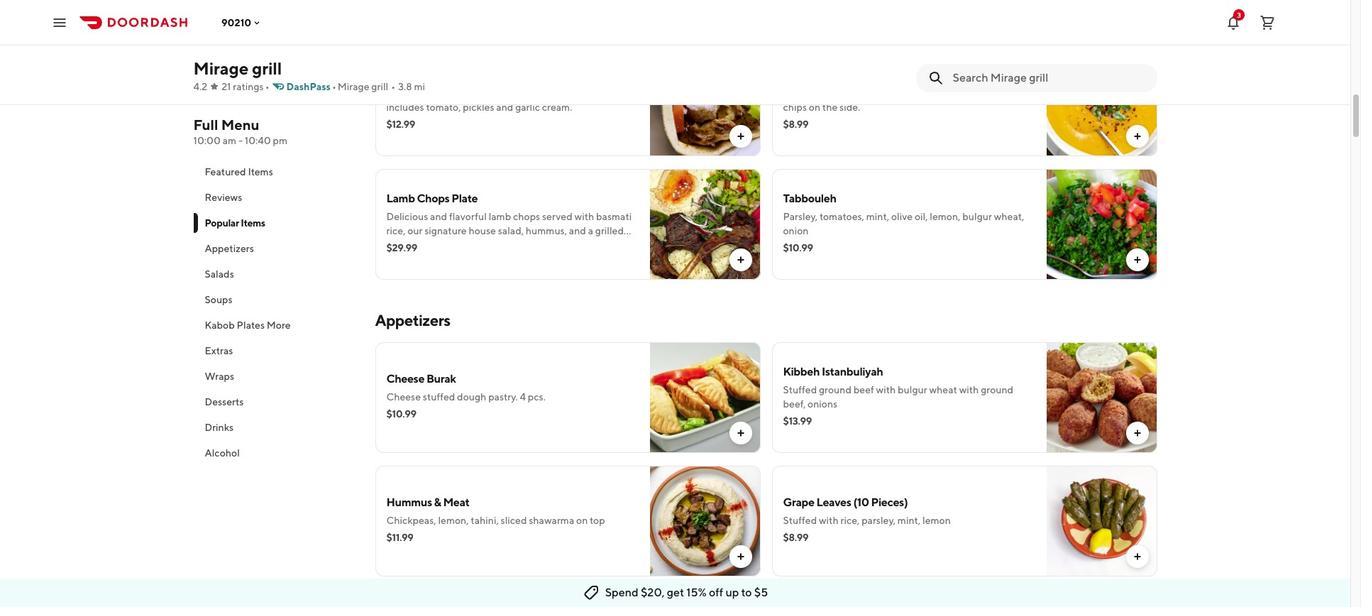 Task type: vqa. For each thing, say whether or not it's contained in the screenshot.
$28.00
no



Task type: describe. For each thing, give the bounding box(es) containing it.
and down "signature"
[[421, 239, 438, 251]]

2 ground from the left
[[981, 384, 1014, 395]]

spend
[[605, 586, 639, 599]]

more
[[267, 320, 291, 331]]

lamb
[[387, 192, 415, 205]]

extras button
[[193, 338, 358, 364]]

(10
[[854, 496, 870, 509]]

alcohol button
[[193, 440, 358, 466]]

1 add item to cart image from the top
[[1132, 131, 1143, 142]]

alcohol
[[205, 447, 240, 459]]

leaves
[[817, 496, 852, 509]]

&
[[434, 496, 441, 509]]

items for popular items
[[241, 217, 265, 229]]

add item to cart image for tabbouleh
[[1132, 254, 1143, 266]]

kibbeh istanbuliyah stuffed ground beef with bulgur wheat with ground beef, onions $13.99
[[783, 365, 1014, 427]]

up
[[726, 586, 739, 599]]

$10.99 inside "cheese burak cheese stuffed dough pastry. 4 pcs. $10.99"
[[387, 408, 417, 420]]

desserts button
[[193, 389, 358, 415]]

bulgur inside kibbeh istanbuliyah stuffed ground beef with bulgur wheat with ground beef, onions $13.99
[[898, 384, 928, 395]]

15%
[[687, 586, 707, 599]]

grill for mirage grill • 3.8 mi
[[372, 81, 388, 92]]

flavorful
[[449, 211, 487, 222]]

stuffed inside grape leaves (10 pieces) stuffed with rice, parsley, mint, lemon $8.99
[[783, 515, 817, 526]]

4
[[520, 391, 526, 403]]

soups
[[205, 294, 233, 305]]

our inside chicken shawarma wrap enjoy our famous marinated chicken shawarma wrap, includes tomato, pickles and garlic cream. $12.99
[[414, 87, 429, 99]]

istanbuliyah
[[822, 365, 884, 378]]

kabob plates more button
[[193, 312, 358, 338]]

salads
[[205, 268, 234, 280]]

open menu image
[[51, 14, 68, 31]]

wheat,
[[994, 211, 1025, 222]]

lentil soup image
[[1047, 45, 1158, 156]]

tomato,
[[426, 102, 461, 113]]

onion
[[783, 225, 809, 236]]

desserts
[[205, 396, 244, 408]]

full menu 10:00 am - 10:40 pm
[[193, 116, 288, 146]]

wraps
[[205, 371, 234, 382]]

delicious
[[387, 211, 428, 222]]

served
[[960, 87, 992, 99]]

chicken shawarma wrap enjoy our famous marinated chicken shawarma wrap, includes tomato, pickles and garlic cream. $12.99
[[387, 68, 623, 130]]

and inside chicken shawarma wrap enjoy our famous marinated chicken shawarma wrap, includes tomato, pickles and garlic cream. $12.99
[[497, 102, 514, 113]]

dashpass
[[287, 81, 331, 92]]

soups button
[[193, 287, 358, 312]]

mirage grill
[[193, 58, 282, 78]]

0 items, open order cart image
[[1260, 14, 1277, 31]]

grape leaves (10 pieces) image
[[1047, 466, 1158, 577]]

grilled
[[596, 225, 624, 236]]

pickles
[[463, 102, 495, 113]]

salads button
[[193, 261, 358, 287]]

mirage for mirage grill
[[193, 58, 249, 78]]

$29.99
[[387, 242, 417, 253]]

add item to cart image for cheese burak
[[735, 427, 747, 439]]

olive
[[892, 211, 913, 222]]

of
[[898, 87, 907, 99]]

spend $20, get 15% off up to $5
[[605, 586, 768, 599]]

featured items
[[205, 166, 273, 178]]

1 horizontal spatial appetizers
[[375, 311, 451, 329]]

recipe
[[868, 87, 896, 99]]

house
[[469, 225, 496, 236]]

a
[[588, 225, 594, 236]]

pastry.
[[489, 391, 518, 403]]

90210 button
[[222, 17, 263, 28]]

3
[[1238, 10, 1242, 19]]

grape leaves (10 pieces) stuffed with rice, parsley, mint, lemon $8.99
[[783, 496, 951, 543]]

kabob plates more
[[205, 320, 291, 331]]

21 ratings •
[[222, 81, 269, 92]]

meat
[[443, 496, 470, 509]]

the
[[823, 102, 838, 113]]

marinated
[[466, 87, 512, 99]]

kibbeh
[[783, 365, 820, 378]]

our inside lamb chops plate delicious and flavorful lamb chops served with basmati rice, our signature house salad, hummus, and a grilled tomato and pepper.
[[408, 225, 423, 236]]

chicken
[[514, 87, 549, 99]]

basmati
[[596, 211, 632, 222]]

cream.
[[542, 102, 573, 113]]

stuffed
[[423, 391, 455, 403]]

mint, inside grape leaves (10 pieces) stuffed with rice, parsley, mint, lemon $8.99
[[898, 515, 921, 526]]

drinks button
[[193, 415, 358, 440]]

stuffed inside kibbeh istanbuliyah stuffed ground beef with bulgur wheat with ground beef, onions $13.99
[[783, 384, 817, 395]]

add item to cart image for hummus & meat
[[735, 551, 747, 562]]

$10.99 inside tabbouleh parsley, tomatoes, mint, olive oil, lemon, bulgur wheat, onion $10.99
[[783, 242, 814, 253]]

kabob
[[205, 320, 235, 331]]

featured
[[205, 166, 246, 178]]

10:40
[[245, 135, 271, 146]]

chicken shawarma wrap image
[[650, 45, 761, 156]]

3.8
[[398, 81, 412, 92]]

1 ground from the left
[[819, 384, 852, 395]]

popular
[[205, 217, 239, 229]]

tahini,
[[471, 515, 499, 526]]

hummus
[[387, 496, 432, 509]]

beef
[[854, 384, 875, 395]]

grape
[[783, 496, 815, 509]]

parsley,
[[862, 515, 896, 526]]

2 cheese from the top
[[387, 391, 421, 403]]

menu
[[221, 116, 260, 133]]

reviews
[[205, 192, 242, 203]]

tomatoes,
[[820, 211, 865, 222]]

tabbouleh image
[[1047, 169, 1158, 280]]



Task type: locate. For each thing, give the bounding box(es) containing it.
hummus & meat chickpeas, lemon, tahini, sliced shawarma on top $11.99
[[387, 496, 605, 543]]

0 horizontal spatial rice,
[[387, 225, 406, 236]]

on down homemade
[[809, 102, 821, 113]]

famous
[[431, 87, 464, 99]]

shawarma up cream.
[[551, 87, 597, 99]]

• for mirage grill • 3.8 mi
[[391, 81, 396, 92]]

top
[[590, 515, 605, 526]]

hummus image
[[650, 589, 761, 607]]

wrap,
[[599, 87, 623, 99]]

3 • from the left
[[391, 81, 396, 92]]

1 horizontal spatial $10.99
[[783, 242, 814, 253]]

kibbeh istanbuliyah image
[[1047, 342, 1158, 453]]

signature
[[425, 225, 467, 236]]

1 vertical spatial mint,
[[898, 515, 921, 526]]

$11.99
[[387, 532, 414, 543]]

2 stuffed from the top
[[783, 515, 817, 526]]

chips
[[783, 102, 807, 113]]

reviews button
[[193, 185, 358, 210]]

$8.99 down "chips"
[[783, 119, 809, 130]]

• right ratings
[[265, 81, 269, 92]]

rice, inside grape leaves (10 pieces) stuffed with rice, parsley, mint, lemon $8.99
[[841, 515, 860, 526]]

0 horizontal spatial grill
[[252, 58, 282, 78]]

1 horizontal spatial bulgur
[[963, 211, 992, 222]]

stuffed up beef, in the bottom right of the page
[[783, 384, 817, 395]]

0 vertical spatial our
[[414, 87, 429, 99]]

$8.99
[[783, 119, 809, 130], [783, 532, 809, 543]]

• right 'dashpass'
[[332, 81, 336, 92]]

•
[[265, 81, 269, 92], [332, 81, 336, 92], [391, 81, 396, 92]]

appetizers up burak at the left bottom of page
[[375, 311, 451, 329]]

21
[[222, 81, 231, 92]]

mint, inside tabbouleh parsley, tomatoes, mint, olive oil, lemon, bulgur wheat, onion $10.99
[[867, 211, 890, 222]]

• for 21 ratings •
[[265, 81, 269, 92]]

0 horizontal spatial on
[[577, 515, 588, 526]]

0 vertical spatial cheese
[[387, 372, 425, 386]]

lemon
[[923, 515, 951, 526]]

lemon, inside hummus & meat chickpeas, lemon, tahini, sliced shawarma on top $11.99
[[438, 515, 469, 526]]

lemon, down meat
[[438, 515, 469, 526]]

featured items button
[[193, 159, 358, 185]]

lamb chops plate image
[[650, 169, 761, 280]]

0 horizontal spatial bulgur
[[898, 384, 928, 395]]

pieces)
[[872, 496, 908, 509]]

bulgur left wheat
[[898, 384, 928, 395]]

• left 3.8
[[391, 81, 396, 92]]

wrap
[[484, 68, 512, 82]]

mirage up 21
[[193, 58, 249, 78]]

add item to cart image
[[1132, 131, 1143, 142], [1132, 551, 1143, 562]]

mi
[[414, 81, 425, 92]]

chops
[[513, 211, 540, 222]]

add item to cart image for kibbeh istanbuliyah
[[1132, 427, 1143, 439]]

mirage right dashpass •
[[338, 81, 370, 92]]

0 horizontal spatial appetizers
[[205, 243, 254, 254]]

1 horizontal spatial lemon,
[[930, 211, 961, 222]]

-
[[238, 135, 243, 146]]

garlic
[[516, 102, 540, 113]]

get
[[667, 586, 685, 599]]

2 $8.99 from the top
[[783, 532, 809, 543]]

0 vertical spatial add item to cart image
[[1132, 131, 1143, 142]]

cheese burak cheese stuffed dough pastry. 4 pcs. $10.99
[[387, 372, 546, 420]]

pita
[[1015, 87, 1033, 99]]

items up reviews button
[[248, 166, 273, 178]]

on
[[809, 102, 821, 113], [577, 515, 588, 526]]

our right 3.8
[[414, 87, 429, 99]]

1 horizontal spatial rice,
[[841, 515, 860, 526]]

$20,
[[641, 586, 665, 599]]

1 vertical spatial cheese
[[387, 391, 421, 403]]

stuffed down "grape" at the right bottom of the page
[[783, 515, 817, 526]]

with left pita
[[994, 87, 1013, 99]]

1 horizontal spatial ground
[[981, 384, 1014, 395]]

beef,
[[783, 398, 806, 410]]

1 vertical spatial shawarma
[[529, 515, 575, 526]]

1 vertical spatial add item to cart image
[[1132, 551, 1143, 562]]

0 vertical spatial lemon,
[[930, 211, 961, 222]]

shawarma inside chicken shawarma wrap enjoy our famous marinated chicken shawarma wrap, includes tomato, pickles and garlic cream. $12.99
[[551, 87, 597, 99]]

mirage for mirage grill • 3.8 mi
[[338, 81, 370, 92]]

lemon, right the oil,
[[930, 211, 961, 222]]

0 vertical spatial shawarma
[[551, 87, 597, 99]]

$12.99
[[387, 119, 415, 130]]

2 horizontal spatial •
[[391, 81, 396, 92]]

grill up ratings
[[252, 58, 282, 78]]

items for featured items
[[248, 166, 273, 178]]

add item to cart image for lamb chops plate
[[735, 254, 747, 266]]

drinks
[[205, 422, 234, 433]]

includes
[[387, 102, 424, 113]]

notification bell image
[[1225, 14, 1243, 31]]

and down "marinated"
[[497, 102, 514, 113]]

0 horizontal spatial $10.99
[[387, 408, 417, 420]]

with inside 'homemade family recipe of lentil soup. served with pita chips on the side. $8.99'
[[994, 87, 1013, 99]]

1 vertical spatial rice,
[[841, 515, 860, 526]]

soup.
[[934, 87, 958, 99]]

1 horizontal spatial on
[[809, 102, 821, 113]]

plates
[[237, 320, 265, 331]]

with right beef on the right of page
[[877, 384, 896, 395]]

stuffed
[[783, 384, 817, 395], [783, 515, 817, 526]]

to
[[742, 586, 752, 599]]

mint, down pieces)
[[898, 515, 921, 526]]

mint,
[[867, 211, 890, 222], [898, 515, 921, 526]]

$8.99 inside 'homemade family recipe of lentil soup. served with pita chips on the side. $8.99'
[[783, 119, 809, 130]]

lamb chops plate delicious and flavorful lamb chops served with basmati rice, our signature house salad, hummus, and a grilled tomato and pepper.
[[387, 192, 632, 251]]

served
[[542, 211, 573, 222]]

1 horizontal spatial grill
[[372, 81, 388, 92]]

$13.99
[[783, 415, 812, 427]]

mint, left olive
[[867, 211, 890, 222]]

pepper.
[[440, 239, 474, 251]]

grill for mirage grill
[[252, 58, 282, 78]]

with up a
[[575, 211, 594, 222]]

bulgur inside tabbouleh parsley, tomatoes, mint, olive oil, lemon, bulgur wheat, onion $10.99
[[963, 211, 992, 222]]

bulgur left wheat,
[[963, 211, 992, 222]]

1 vertical spatial items
[[241, 217, 265, 229]]

with right wheat
[[960, 384, 979, 395]]

0 vertical spatial rice,
[[387, 225, 406, 236]]

1 vertical spatial mirage
[[338, 81, 370, 92]]

on inside 'homemade family recipe of lentil soup. served with pita chips on the side. $8.99'
[[809, 102, 821, 113]]

with
[[994, 87, 1013, 99], [575, 211, 594, 222], [877, 384, 896, 395], [960, 384, 979, 395], [819, 515, 839, 526]]

ground up onions
[[819, 384, 852, 395]]

cheese left burak at the left bottom of page
[[387, 372, 425, 386]]

1 vertical spatial $8.99
[[783, 532, 809, 543]]

shawarma
[[551, 87, 597, 99], [529, 515, 575, 526]]

with inside grape leaves (10 pieces) stuffed with rice, parsley, mint, lemon $8.99
[[819, 515, 839, 526]]

0 vertical spatial on
[[809, 102, 821, 113]]

wheat
[[930, 384, 958, 395]]

with down the leaves at right bottom
[[819, 515, 839, 526]]

appetizers down popular items
[[205, 243, 254, 254]]

items right popular
[[241, 217, 265, 229]]

$10.99
[[783, 242, 814, 253], [387, 408, 417, 420]]

hummus & meat image
[[650, 466, 761, 577]]

$8.99 inside grape leaves (10 pieces) stuffed with rice, parsley, mint, lemon $8.99
[[783, 532, 809, 543]]

and up "signature"
[[430, 211, 447, 222]]

with inside lamb chops plate delicious and flavorful lamb chops served with basmati rice, our signature house salad, hummus, and a grilled tomato and pepper.
[[575, 211, 594, 222]]

homemade family recipe of lentil soup. served with pita chips on the side. $8.99
[[783, 87, 1033, 130]]

1 vertical spatial appetizers
[[375, 311, 451, 329]]

shawarma
[[430, 68, 482, 82]]

0 vertical spatial bulgur
[[963, 211, 992, 222]]

tabbouleh parsley, tomatoes, mint, olive oil, lemon, bulgur wheat, onion $10.99
[[783, 192, 1025, 253]]

shawarma inside hummus & meat chickpeas, lemon, tahini, sliced shawarma on top $11.99
[[529, 515, 575, 526]]

chickpeas,
[[387, 515, 436, 526]]

1 horizontal spatial mirage
[[338, 81, 370, 92]]

lamb
[[489, 211, 511, 222]]

ground right wheat
[[981, 384, 1014, 395]]

1 • from the left
[[265, 81, 269, 92]]

lemon, inside tabbouleh parsley, tomatoes, mint, olive oil, lemon, bulgur wheat, onion $10.99
[[930, 211, 961, 222]]

1 cheese from the top
[[387, 372, 425, 386]]

0 vertical spatial $8.99
[[783, 119, 809, 130]]

lemon,
[[930, 211, 961, 222], [438, 515, 469, 526]]

2 • from the left
[[332, 81, 336, 92]]

family
[[838, 87, 866, 99]]

grill
[[252, 58, 282, 78], [372, 81, 388, 92]]

0 vertical spatial grill
[[252, 58, 282, 78]]

enjoy
[[387, 87, 412, 99]]

0 horizontal spatial lemon,
[[438, 515, 469, 526]]

on inside hummus & meat chickpeas, lemon, tahini, sliced shawarma on top $11.99
[[577, 515, 588, 526]]

1 vertical spatial stuffed
[[783, 515, 817, 526]]

and left a
[[569, 225, 586, 236]]

1 vertical spatial bulgur
[[898, 384, 928, 395]]

tabbouleh
[[783, 192, 837, 205]]

0 horizontal spatial mint,
[[867, 211, 890, 222]]

10:00
[[193, 135, 221, 146]]

$8.99 down "grape" at the right bottom of the page
[[783, 532, 809, 543]]

0 horizontal spatial •
[[265, 81, 269, 92]]

1 horizontal spatial mint,
[[898, 515, 921, 526]]

our down delicious
[[408, 225, 423, 236]]

items inside button
[[248, 166, 273, 178]]

1 vertical spatial lemon,
[[438, 515, 469, 526]]

appetizers inside button
[[205, 243, 254, 254]]

0 horizontal spatial ground
[[819, 384, 852, 395]]

items
[[248, 166, 273, 178], [241, 217, 265, 229]]

on left 'top'
[[577, 515, 588, 526]]

dough
[[457, 391, 487, 403]]

0 vertical spatial items
[[248, 166, 273, 178]]

off
[[709, 586, 724, 599]]

1 vertical spatial $10.99
[[387, 408, 417, 420]]

1 stuffed from the top
[[783, 384, 817, 395]]

mirage grill • 3.8 mi
[[338, 81, 425, 92]]

add item to cart image
[[735, 131, 747, 142], [735, 254, 747, 266], [1132, 254, 1143, 266], [735, 427, 747, 439], [1132, 427, 1143, 439], [735, 551, 747, 562]]

0 horizontal spatial mirage
[[193, 58, 249, 78]]

lentil
[[909, 87, 932, 99]]

chicken
[[387, 68, 428, 82]]

1 vertical spatial our
[[408, 225, 423, 236]]

rice, up tomato
[[387, 225, 406, 236]]

hummus,
[[526, 225, 567, 236]]

tomato
[[387, 239, 419, 251]]

cheese left stuffed
[[387, 391, 421, 403]]

rice, inside lamb chops plate delicious and flavorful lamb chops served with basmati rice, our signature house salad, hummus, and a grilled tomato and pepper.
[[387, 225, 406, 236]]

cheese burak image
[[650, 342, 761, 453]]

wraps button
[[193, 364, 358, 389]]

0 vertical spatial mirage
[[193, 58, 249, 78]]

1 vertical spatial grill
[[372, 81, 388, 92]]

shawarma right the sliced on the bottom left of the page
[[529, 515, 575, 526]]

Item Search search field
[[953, 70, 1146, 86]]

0 vertical spatial mint,
[[867, 211, 890, 222]]

rice, down (10
[[841, 515, 860, 526]]

popular items
[[205, 217, 265, 229]]

0 vertical spatial appetizers
[[205, 243, 254, 254]]

am
[[223, 135, 237, 146]]

appetizers
[[205, 243, 254, 254], [375, 311, 451, 329]]

side.
[[840, 102, 861, 113]]

0 vertical spatial stuffed
[[783, 384, 817, 395]]

1 $8.99 from the top
[[783, 119, 809, 130]]

2 add item to cart image from the top
[[1132, 551, 1143, 562]]

0 vertical spatial $10.99
[[783, 242, 814, 253]]

1 vertical spatial on
[[577, 515, 588, 526]]

parsley,
[[783, 211, 818, 222]]

$5
[[755, 586, 768, 599]]

grill left 3.8
[[372, 81, 388, 92]]

plate
[[452, 192, 478, 205]]

extras
[[205, 345, 233, 356]]

ratings
[[233, 81, 264, 92]]

ground
[[819, 384, 852, 395], [981, 384, 1014, 395]]

1 horizontal spatial •
[[332, 81, 336, 92]]



